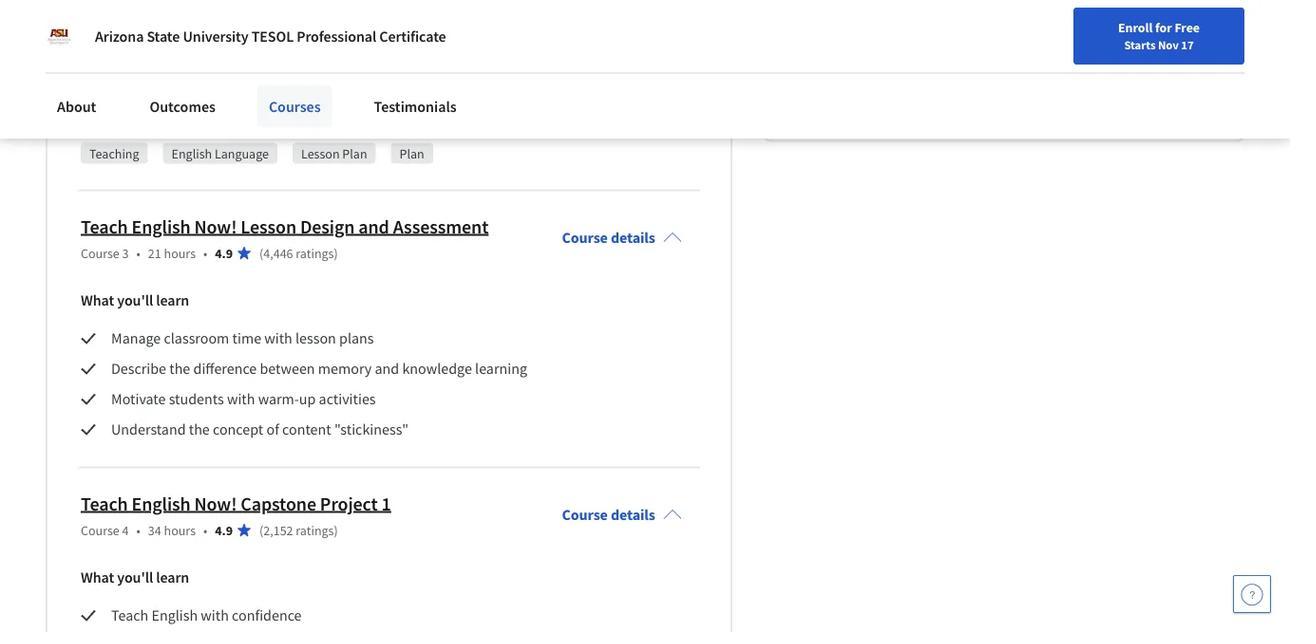 Task type: describe. For each thing, give the bounding box(es) containing it.
capstone
[[241, 493, 316, 517]]

what for teach english now! lesson design and assessment
[[81, 292, 114, 311]]

explain grammar translation and audio-lingual teaching approaches
[[111, 24, 542, 43]]

( 4,446 ratings )
[[259, 245, 338, 262]]

in
[[273, 54, 285, 73]]

• down teach english now! capstone project 1
[[203, 523, 207, 540]]

0 vertical spatial lesson
[[301, 146, 340, 163]]

certificate
[[379, 27, 446, 46]]

teach english now! lesson design and assessment
[[81, 215, 489, 239]]

3
[[122, 245, 129, 262]]

1 plan from the left
[[342, 146, 367, 163]]

what you'll learn for teach english now! capstone project 1
[[81, 569, 189, 588]]

now! for lesson
[[194, 215, 237, 239]]

english for confidence
[[152, 607, 198, 626]]

arizona state university image
[[46, 23, 72, 49]]

concept
[[213, 421, 263, 440]]

understand basic studies in second language acquisition
[[111, 54, 469, 73]]

34
[[148, 523, 161, 540]]

and for memory
[[375, 360, 399, 379]]

the for understand
[[189, 421, 210, 440]]

between
[[260, 360, 315, 379]]

testimonials
[[374, 97, 457, 116]]

4.9 for lesson
[[215, 245, 233, 262]]

4
[[122, 523, 129, 540]]

course 4 • 34 hours •
[[81, 523, 207, 540]]

design
[[300, 215, 355, 239]]

learning
[[475, 360, 527, 379]]

of
[[267, 421, 279, 440]]

free
[[1175, 19, 1200, 36]]

skills
[[81, 108, 115, 127]]

courses
[[269, 97, 321, 116]]

course details button for teach english now! lesson design and assessment
[[547, 203, 697, 275]]

teach english now! capstone project 1 link
[[81, 493, 391, 517]]

understand for understand the concept of content "stickiness"
[[111, 421, 186, 440]]

4,446
[[263, 245, 293, 262]]

teach english now! lesson design and assessment link
[[81, 215, 489, 239]]

gain
[[157, 108, 185, 127]]

with for warm-
[[227, 391, 255, 410]]

translation
[[222, 24, 291, 43]]

describe the difference between memory and knowledge learning
[[111, 360, 527, 379]]

lesson plan
[[301, 146, 367, 163]]

teach english with confidence
[[111, 607, 302, 626]]

0 vertical spatial and
[[294, 24, 319, 43]]

plans
[[339, 330, 374, 349]]

( 2,152 ratings )
[[259, 523, 338, 540]]

( for lesson
[[259, 245, 263, 262]]

outcomes link
[[138, 86, 227, 127]]

acquisition
[[399, 54, 469, 73]]

confidence
[[232, 607, 302, 626]]

understand for understand basic studies in second language acquisition
[[111, 54, 186, 73]]

memory
[[318, 360, 372, 379]]

now! for capstone
[[194, 493, 237, 517]]

the for describe
[[169, 360, 190, 379]]

skills you'll gain
[[81, 108, 185, 127]]

with for confidence
[[201, 607, 229, 626]]

testimonials link
[[363, 86, 468, 127]]

and for design
[[359, 215, 389, 239]]

ratings for design
[[296, 245, 334, 262]]

learn for lesson
[[156, 292, 189, 311]]

warm-
[[258, 391, 299, 410]]

state for arizona state university
[[910, 63, 943, 82]]

21
[[148, 245, 161, 262]]

ratings for project
[[296, 523, 334, 540]]

teach for teach english now! lesson design and assessment
[[81, 215, 128, 239]]

2,152
[[263, 523, 293, 540]]

for
[[1156, 19, 1172, 36]]

• right 21
[[203, 245, 207, 262]]

activities
[[319, 391, 376, 410]]

what for teach english now! capstone project 1
[[81, 569, 114, 588]]

second
[[288, 54, 334, 73]]

nov
[[1158, 37, 1179, 52]]

state for arizona state university tesol professional certificate
[[147, 27, 180, 46]]

enroll for free starts nov 17
[[1119, 19, 1200, 52]]

university for arizona state university tesol professional certificate
[[183, 27, 249, 46]]

manage classroom time with lesson plans
[[111, 330, 374, 349]]

( for capstone
[[259, 523, 263, 540]]

enroll
[[1119, 19, 1153, 36]]

up
[[299, 391, 316, 410]]

tesol
[[252, 27, 294, 46]]

) for project
[[334, 523, 338, 540]]

audio-
[[322, 24, 363, 43]]

you'll for teach english now! lesson design and assessment
[[117, 292, 153, 311]]



Task type: locate. For each thing, give the bounding box(es) containing it.
what you'll learn
[[81, 292, 189, 311], [81, 569, 189, 588]]

lingual
[[363, 24, 406, 43]]

1 vertical spatial (
[[259, 523, 263, 540]]

1 ( from the top
[[259, 245, 263, 262]]

) down design
[[334, 245, 338, 262]]

studies
[[225, 54, 270, 73]]

teach up 3
[[81, 215, 128, 239]]

0 vertical spatial with
[[264, 330, 293, 349]]

you'll left gain
[[118, 108, 154, 127]]

hours
[[164, 245, 196, 262], [164, 523, 196, 540]]

help center image
[[1241, 583, 1264, 606]]

0 horizontal spatial arizona
[[95, 27, 144, 46]]

0 horizontal spatial lesson
[[241, 215, 296, 239]]

arizona state university tesol professional certificate
[[95, 27, 446, 46]]

0 horizontal spatial state
[[147, 27, 180, 46]]

approaches
[[467, 24, 542, 43]]

learn
[[156, 292, 189, 311], [156, 569, 189, 588]]

1 details from the top
[[611, 229, 656, 248]]

2 what from the top
[[81, 569, 114, 588]]

lesson
[[301, 146, 340, 163], [241, 215, 296, 239]]

manage
[[111, 330, 161, 349]]

1 horizontal spatial arizona
[[858, 63, 907, 82]]

university for arizona state university
[[946, 63, 1012, 82]]

teach for teach english with confidence
[[111, 607, 149, 626]]

show notifications image
[[1088, 24, 1111, 47]]

1 vertical spatial state
[[910, 63, 943, 82]]

plan
[[342, 146, 367, 163], [400, 146, 425, 163]]

language
[[337, 54, 396, 73]]

coursera image
[[23, 15, 143, 46]]

you'll up manage
[[117, 292, 153, 311]]

0 vertical spatial details
[[611, 229, 656, 248]]

1 vertical spatial what you'll learn
[[81, 569, 189, 588]]

hours for capstone
[[164, 523, 196, 540]]

university
[[183, 27, 249, 46], [946, 63, 1012, 82]]

2 understand from the top
[[111, 421, 186, 440]]

understand down motivate
[[111, 421, 186, 440]]

1 horizontal spatial plan
[[400, 146, 425, 163]]

1 what you'll learn from the top
[[81, 292, 189, 311]]

difference
[[193, 360, 257, 379]]

0 vertical spatial course details button
[[547, 203, 697, 275]]

learn for capstone
[[156, 569, 189, 588]]

1 vertical spatial learn
[[156, 569, 189, 588]]

and right design
[[359, 215, 389, 239]]

course
[[562, 229, 608, 248], [81, 245, 120, 262], [562, 507, 608, 526], [81, 523, 120, 540]]

0 vertical spatial understand
[[111, 54, 186, 73]]

1 vertical spatial understand
[[111, 421, 186, 440]]

0 vertical spatial state
[[147, 27, 180, 46]]

what you'll learn down course 4 • 34 hours •
[[81, 569, 189, 588]]

english language
[[172, 146, 269, 163]]

0 vertical spatial arizona
[[95, 27, 144, 46]]

) for design
[[334, 245, 338, 262]]

what you'll learn up manage
[[81, 292, 189, 311]]

1 vertical spatial what
[[81, 569, 114, 588]]

arizona for arizona state university
[[858, 63, 907, 82]]

•
[[136, 245, 140, 262], [203, 245, 207, 262], [136, 523, 140, 540], [203, 523, 207, 540]]

professional
[[297, 27, 376, 46]]

0 vertical spatial what
[[81, 292, 114, 311]]

the up students at the bottom
[[169, 360, 190, 379]]

0 vertical spatial 4.9
[[215, 245, 233, 262]]

learn down 34
[[156, 569, 189, 588]]

you'll down course 4 • 34 hours •
[[117, 569, 153, 588]]

0 vertical spatial what you'll learn
[[81, 292, 189, 311]]

1 vertical spatial arizona
[[858, 63, 907, 82]]

basic
[[189, 54, 222, 73]]

assessment
[[393, 215, 489, 239]]

with left confidence
[[201, 607, 229, 626]]

2 what you'll learn from the top
[[81, 569, 189, 588]]

1 ratings from the top
[[296, 245, 334, 262]]

arizona state university link
[[858, 60, 1012, 84]]

course 3 • 21 hours •
[[81, 245, 207, 262]]

4.9 for capstone
[[215, 523, 233, 540]]

now! left capstone
[[194, 493, 237, 517]]

students
[[169, 391, 224, 410]]

2 plan from the left
[[400, 146, 425, 163]]

1 vertical spatial course details
[[562, 507, 656, 526]]

courses link
[[257, 86, 332, 127]]

and right memory
[[375, 360, 399, 379]]

hours for lesson
[[164, 245, 196, 262]]

teaching
[[409, 24, 464, 43]]

what you'll learn for teach english now! lesson design and assessment
[[81, 292, 189, 311]]

course details
[[562, 229, 656, 248], [562, 507, 656, 526]]

1
[[382, 493, 391, 517]]

0 vertical spatial (
[[259, 245, 263, 262]]

arizona
[[95, 27, 144, 46], [858, 63, 907, 82]]

knowledge
[[402, 360, 472, 379]]

1 vertical spatial you'll
[[117, 292, 153, 311]]

now!
[[194, 215, 237, 239], [194, 493, 237, 517]]

course details for teach english now! lesson design and assessment
[[562, 229, 656, 248]]

1 vertical spatial university
[[946, 63, 1012, 82]]

ratings right 2,152
[[296, 523, 334, 540]]

2 learn from the top
[[156, 569, 189, 588]]

grammar
[[161, 24, 219, 43]]

1 vertical spatial course details button
[[547, 480, 697, 552]]

state
[[147, 27, 180, 46], [910, 63, 943, 82]]

what
[[81, 292, 114, 311], [81, 569, 114, 588]]

1 vertical spatial )
[[334, 523, 338, 540]]

1 vertical spatial lesson
[[241, 215, 296, 239]]

0 vertical spatial you'll
[[118, 108, 154, 127]]

what down course 4 • 34 hours •
[[81, 569, 114, 588]]

teach english now! capstone project 1
[[81, 493, 391, 517]]

1 vertical spatial with
[[227, 391, 255, 410]]

english down gain
[[172, 146, 212, 163]]

0 horizontal spatial plan
[[342, 146, 367, 163]]

time
[[232, 330, 261, 349]]

lesson up 4,446
[[241, 215, 296, 239]]

classroom
[[164, 330, 229, 349]]

1 vertical spatial hours
[[164, 523, 196, 540]]

1 4.9 from the top
[[215, 245, 233, 262]]

the down students at the bottom
[[189, 421, 210, 440]]

None search field
[[271, 12, 546, 50]]

2 ratings from the top
[[296, 523, 334, 540]]

0 vertical spatial learn
[[156, 292, 189, 311]]

what up manage
[[81, 292, 114, 311]]

understand the concept of content "stickiness"
[[111, 421, 409, 440]]

1 learn from the top
[[156, 292, 189, 311]]

and up second on the top of the page
[[294, 24, 319, 43]]

understand down explain at left
[[111, 54, 186, 73]]

english for capstone
[[132, 493, 191, 517]]

with
[[264, 330, 293, 349], [227, 391, 255, 410], [201, 607, 229, 626]]

2 course details from the top
[[562, 507, 656, 526]]

4.9
[[215, 245, 233, 262], [215, 523, 233, 540]]

about
[[57, 97, 96, 116]]

0 vertical spatial ratings
[[296, 245, 334, 262]]

0 vertical spatial )
[[334, 245, 338, 262]]

teach down 4
[[111, 607, 149, 626]]

2 details from the top
[[611, 507, 656, 526]]

1 ) from the top
[[334, 245, 338, 262]]

1 vertical spatial the
[[189, 421, 210, 440]]

project
[[320, 493, 378, 517]]

arizona state university
[[858, 63, 1012, 82]]

1 understand from the top
[[111, 54, 186, 73]]

) down project
[[334, 523, 338, 540]]

( down capstone
[[259, 523, 263, 540]]

teach for teach english now! capstone project 1
[[81, 493, 128, 517]]

language
[[215, 146, 269, 163]]

the
[[169, 360, 190, 379], [189, 421, 210, 440]]

explain
[[111, 24, 158, 43]]

2 now! from the top
[[194, 493, 237, 517]]

0 vertical spatial teach
[[81, 215, 128, 239]]

1 horizontal spatial lesson
[[301, 146, 340, 163]]

4.9 left 4,446
[[215, 245, 233, 262]]

teach up 4
[[81, 493, 128, 517]]

understand
[[111, 54, 186, 73], [111, 421, 186, 440]]

1 what from the top
[[81, 292, 114, 311]]

0 vertical spatial now!
[[194, 215, 237, 239]]

course details button
[[547, 203, 697, 275], [547, 480, 697, 552]]

1 vertical spatial and
[[359, 215, 389, 239]]

1 vertical spatial details
[[611, 507, 656, 526]]

1 horizontal spatial university
[[946, 63, 1012, 82]]

motivate students with warm-up activities
[[111, 391, 376, 410]]

lesson
[[296, 330, 336, 349]]

english down 34
[[152, 607, 198, 626]]

details for teach english now! lesson design and assessment
[[611, 229, 656, 248]]

about link
[[46, 86, 108, 127]]

• right 4
[[136, 523, 140, 540]]

you'll for teach english now! capstone project 1
[[117, 569, 153, 588]]

teaching
[[89, 146, 139, 163]]

1 course details from the top
[[562, 229, 656, 248]]

learn up 'classroom'
[[156, 292, 189, 311]]

english for lesson
[[132, 215, 191, 239]]

details
[[611, 229, 656, 248], [611, 507, 656, 526]]

starts
[[1125, 37, 1156, 52]]

with right "time"
[[264, 330, 293, 349]]

1 vertical spatial teach
[[81, 493, 128, 517]]

1 now! from the top
[[194, 215, 237, 239]]

2 vertical spatial teach
[[111, 607, 149, 626]]

0 vertical spatial course details
[[562, 229, 656, 248]]

teach
[[81, 215, 128, 239], [81, 493, 128, 517], [111, 607, 149, 626]]

1 vertical spatial ratings
[[296, 523, 334, 540]]

0 vertical spatial the
[[169, 360, 190, 379]]

2 4.9 from the top
[[215, 523, 233, 540]]

• right 3
[[136, 245, 140, 262]]

(
[[259, 245, 263, 262], [259, 523, 263, 540]]

0 vertical spatial university
[[183, 27, 249, 46]]

with up concept
[[227, 391, 255, 410]]

2 ) from the top
[[334, 523, 338, 540]]

1 hours from the top
[[164, 245, 196, 262]]

1 vertical spatial now!
[[194, 493, 237, 517]]

2 vertical spatial and
[[375, 360, 399, 379]]

2 vertical spatial with
[[201, 607, 229, 626]]

course details button for teach english now! capstone project 1
[[547, 480, 697, 552]]

now! down english language
[[194, 215, 237, 239]]

2 ( from the top
[[259, 523, 263, 540]]

( down teach english now! lesson design and assessment link
[[259, 245, 263, 262]]

english up 34
[[132, 493, 191, 517]]

1 vertical spatial 4.9
[[215, 523, 233, 540]]

"stickiness"
[[334, 421, 409, 440]]

details for teach english now! capstone project 1
[[611, 507, 656, 526]]

arizona for arizona state university tesol professional certificate
[[95, 27, 144, 46]]

2 hours from the top
[[164, 523, 196, 540]]

ratings down design
[[296, 245, 334, 262]]

content
[[282, 421, 331, 440]]

0 horizontal spatial university
[[183, 27, 249, 46]]

hours right 21
[[164, 245, 196, 262]]

1 horizontal spatial state
[[910, 63, 943, 82]]

)
[[334, 245, 338, 262], [334, 523, 338, 540]]

2 course details button from the top
[[547, 480, 697, 552]]

lesson down the courses link
[[301, 146, 340, 163]]

course details for teach english now! capstone project 1
[[562, 507, 656, 526]]

17
[[1181, 37, 1194, 52]]

1 course details button from the top
[[547, 203, 697, 275]]

menu item
[[946, 19, 1068, 81]]

hours right 34
[[164, 523, 196, 540]]

0 vertical spatial hours
[[164, 245, 196, 262]]

2 vertical spatial you'll
[[117, 569, 153, 588]]

outcomes
[[150, 97, 216, 116]]

english up 21
[[132, 215, 191, 239]]

motivate
[[111, 391, 166, 410]]

ratings
[[296, 245, 334, 262], [296, 523, 334, 540]]

4.9 down teach english now! capstone project 1
[[215, 523, 233, 540]]

describe
[[111, 360, 166, 379]]



Task type: vqa. For each thing, say whether or not it's contained in the screenshot.
1st Now! from the top
yes



